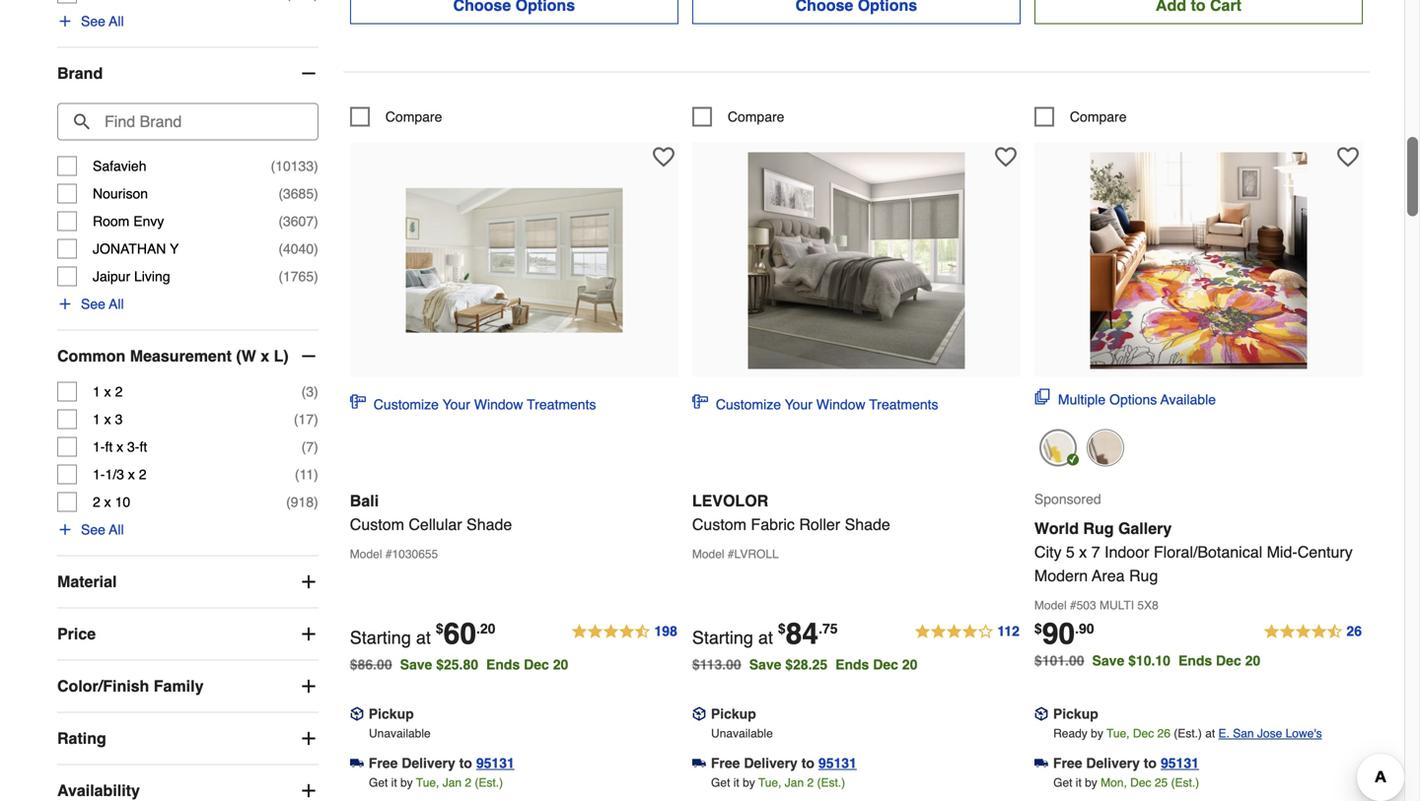Task type: vqa. For each thing, say whether or not it's contained in the screenshot.


Task type: locate. For each thing, give the bounding box(es) containing it.
by
[[1091, 727, 1103, 741], [400, 776, 413, 790], [743, 776, 755, 790], [1085, 776, 1097, 790]]

1 custom from the left
[[350, 516, 404, 534]]

1-1/3 x 2
[[93, 467, 146, 483]]

0 horizontal spatial jan
[[442, 776, 462, 790]]

actual price $60.20 element
[[350, 617, 496, 652]]

( for 10133
[[271, 158, 275, 174]]

1 to from the left
[[459, 756, 472, 771]]

2 vertical spatial see
[[81, 522, 105, 538]]

0 horizontal spatial #
[[385, 548, 392, 561]]

dec up 'get it by mon, dec 25 (est.)'
[[1133, 727, 1154, 741]]

1 horizontal spatial 3
[[306, 384, 314, 400]]

2 horizontal spatial compare
[[1070, 109, 1127, 125]]

save down the actual price $60.20 element at the left of page
[[400, 657, 432, 673]]

safavieh
[[93, 158, 146, 174]]

1 delivery from the left
[[402, 756, 455, 771]]

2 minus image from the top
[[299, 347, 318, 366]]

0 horizontal spatial 20
[[553, 657, 568, 673]]

at left 60
[[416, 628, 431, 648]]

20 for 60
[[553, 657, 568, 673]]

color/finish family button
[[57, 661, 318, 712]]

) for ( 3607 )
[[314, 213, 318, 229]]

7 inside world rug gallery city 5 x 7 indoor floral/botanical mid-century modern area rug
[[1091, 543, 1100, 561]]

dec up e.
[[1216, 653, 1241, 669]]

0 horizontal spatial shade
[[466, 516, 512, 534]]

Find Brand text field
[[57, 103, 318, 141]]

$ up $113.00 save $28.25 ends dec 20
[[778, 621, 786, 637]]

1- for ft
[[93, 439, 105, 455]]

levolor
[[692, 492, 768, 510]]

) up ( 4040 )
[[314, 213, 318, 229]]

all up brand button
[[109, 13, 124, 29]]

customize up "levolor"
[[716, 397, 781, 412]]

1 1- from the top
[[93, 439, 105, 455]]

3 up 17
[[306, 384, 314, 400]]

2 shade from the left
[[845, 516, 890, 534]]

1-
[[93, 439, 105, 455], [93, 467, 105, 483]]

3 compare from the left
[[1070, 109, 1127, 125]]

1
[[93, 384, 100, 400], [93, 412, 100, 427]]

1 vertical spatial see
[[81, 296, 105, 312]]

room
[[93, 213, 130, 229]]

unavailable for truck filled image in the left bottom of the page
[[711, 727, 773, 741]]

0 vertical spatial see all
[[81, 13, 124, 29]]

2 jan from the left
[[785, 776, 804, 790]]

0 horizontal spatial ends dec 20 element
[[486, 657, 576, 673]]

# down bali custom cellular shade
[[385, 548, 392, 561]]

see
[[81, 13, 105, 29], [81, 296, 105, 312], [81, 522, 105, 538]]

3 up 1-ft x 3-ft
[[115, 412, 123, 427]]

room envy
[[93, 213, 164, 229]]

3
[[306, 384, 314, 400], [115, 412, 123, 427]]

multiple options available
[[1058, 392, 1216, 408]]

.20
[[476, 621, 496, 637]]

1 95131 button from the left
[[476, 754, 515, 773]]

1 horizontal spatial tue,
[[758, 776, 781, 790]]

2 horizontal spatial free delivery to 95131
[[1053, 756, 1199, 771]]

1 horizontal spatial truck filled image
[[1034, 757, 1048, 771]]

6 ) from the top
[[314, 384, 318, 400]]

customize for bali custom cellular shade image at the top of the page
[[374, 397, 439, 412]]

9 ) from the top
[[314, 467, 318, 483]]

unavailable down $86.00
[[369, 727, 431, 741]]

1 truck filled image from the left
[[350, 757, 364, 771]]

plus image for price
[[299, 625, 318, 644]]

1 minus image from the top
[[299, 64, 318, 83]]

$ inside starting at $ 60 .20
[[436, 621, 443, 637]]

1 horizontal spatial window
[[816, 397, 865, 412]]

at inside starting at $ 60 .20
[[416, 628, 431, 648]]

ends dec 20 element up e.
[[1178, 653, 1268, 669]]

plus image
[[57, 296, 73, 312], [57, 522, 73, 538], [299, 677, 318, 697]]

1 vertical spatial minus image
[[299, 347, 318, 366]]

3 see all button from the top
[[57, 520, 124, 540]]

0 horizontal spatial ends
[[486, 657, 520, 673]]

1 95131 from the left
[[476, 756, 515, 771]]

2 customize from the left
[[716, 397, 781, 412]]

1 compare from the left
[[385, 109, 442, 125]]

x inside world rug gallery city 5 x 7 indoor floral/botanical mid-century modern area rug
[[1079, 543, 1087, 561]]

2 free from the left
[[711, 756, 740, 771]]

custom
[[350, 516, 404, 534], [692, 516, 746, 534]]

1 get from the left
[[369, 776, 388, 790]]

( for 7
[[301, 439, 306, 455]]

plus image
[[57, 13, 73, 29], [299, 572, 318, 592], [299, 625, 318, 644], [299, 729, 318, 749], [299, 782, 318, 801]]

7
[[306, 439, 314, 455], [1091, 543, 1100, 561]]

1 horizontal spatial custom
[[692, 516, 746, 534]]

bali custom cellular shade image
[[406, 152, 623, 369]]

0 horizontal spatial heart outline image
[[653, 146, 674, 168]]

all
[[109, 13, 124, 29], [109, 296, 124, 312], [109, 522, 124, 538]]

minus image right l)
[[299, 347, 318, 366]]

1 horizontal spatial to
[[801, 756, 814, 771]]

2 ft from the left
[[139, 439, 147, 455]]

fabric
[[751, 516, 795, 534]]

( 11 )
[[295, 467, 318, 483]]

0 vertical spatial all
[[109, 13, 124, 29]]

0 horizontal spatial get it by tue, jan 2 (est.)
[[369, 776, 503, 790]]

compare for 5004860515 element
[[728, 109, 784, 125]]

3 get from the left
[[1053, 776, 1072, 790]]

see all button down jaipur
[[57, 294, 124, 314]]

0 horizontal spatial custom
[[350, 516, 404, 534]]

95131 button for truck filled icon associated with get it by tue, jan 2 (est.)
[[476, 754, 515, 773]]

84
[[786, 617, 819, 651]]

all down 2 x 10
[[109, 522, 124, 538]]

1 shade from the left
[[466, 516, 512, 534]]

1/3
[[105, 467, 124, 483]]

at left e.
[[1205, 727, 1215, 741]]

1 vertical spatial all
[[109, 296, 124, 312]]

5004857745 element
[[350, 107, 442, 127]]

your for levolor custom fabric roller shade image on the top of page
[[785, 397, 813, 412]]

0 horizontal spatial it
[[391, 776, 397, 790]]

1 horizontal spatial unavailable
[[711, 727, 773, 741]]

2 x 10
[[93, 495, 130, 510]]

ends dec 20 element
[[1178, 653, 1268, 669], [486, 657, 576, 673], [835, 657, 925, 673]]

0 horizontal spatial 95131 button
[[476, 754, 515, 773]]

city
[[1034, 543, 1062, 561]]

2 your from the left
[[785, 397, 813, 412]]

0 vertical spatial 1-
[[93, 439, 105, 455]]

get it by mon, dec 25 (est.)
[[1053, 776, 1199, 790]]

8 ) from the top
[[314, 439, 318, 455]]

1 window from the left
[[474, 397, 523, 412]]

savings save $10.10 element
[[1092, 653, 1268, 669]]

dec for .90
[[1216, 653, 1241, 669]]

) up ( 7 )
[[314, 412, 318, 427]]

2 vertical spatial plus image
[[299, 677, 318, 697]]

minus image
[[299, 64, 318, 83], [299, 347, 318, 366]]

jan
[[442, 776, 462, 790], [785, 776, 804, 790]]

shade right roller
[[845, 516, 890, 534]]

1 horizontal spatial heart outline image
[[1337, 146, 1359, 168]]

95131 button
[[476, 754, 515, 773], [818, 754, 857, 773], [1161, 754, 1199, 773]]

2 95131 from the left
[[818, 756, 857, 771]]

unavailable down $113.00
[[711, 727, 773, 741]]

#
[[385, 548, 392, 561], [728, 548, 734, 561], [1070, 599, 1076, 613]]

1 vertical spatial rug
[[1129, 567, 1158, 585]]

pickup right pickup icon
[[369, 706, 414, 722]]

see for middle plus icon
[[81, 522, 105, 538]]

free for truck filled image in the left bottom of the page
[[711, 756, 740, 771]]

customize your window treatments link for bali custom cellular shade image at the top of the page
[[350, 394, 596, 414]]

2 horizontal spatial delivery
[[1086, 756, 1140, 771]]

4.5 stars image
[[570, 621, 678, 644], [1263, 621, 1363, 644]]

0 vertical spatial 1
[[93, 384, 100, 400]]

1 horizontal spatial it
[[733, 776, 739, 790]]

1 horizontal spatial pickup
[[711, 706, 756, 722]]

2 horizontal spatial $
[[1034, 621, 1042, 637]]

see all down jaipur
[[81, 296, 124, 312]]

pickup
[[369, 706, 414, 722], [711, 706, 756, 722], [1053, 706, 1098, 722]]

minus image for brand
[[299, 64, 318, 83]]

minus image up the 10133 at the top left of page
[[299, 64, 318, 83]]

at
[[416, 628, 431, 648], [758, 628, 773, 648], [1205, 727, 1215, 741]]

2 treatments from the left
[[869, 397, 938, 412]]

) down ( 4040 )
[[314, 269, 318, 285]]

1 starting from the left
[[350, 628, 411, 648]]

1 pickup image from the left
[[692, 708, 706, 721]]

1 down the 1 x 2
[[93, 412, 100, 427]]

pickup image
[[692, 708, 706, 721], [1034, 708, 1048, 721]]

$ for 60
[[436, 621, 443, 637]]

1 pickup from the left
[[369, 706, 414, 722]]

plus image for material
[[299, 572, 318, 592]]

3 free from the left
[[1053, 756, 1082, 771]]

ends dec 20 element down .20
[[486, 657, 576, 673]]

2 vertical spatial all
[[109, 522, 124, 538]]

4.5 stars image for 60
[[570, 621, 678, 644]]

) for ( 17 )
[[314, 412, 318, 427]]

at left 84
[[758, 628, 773, 648]]

$ up $25.80
[[436, 621, 443, 637]]

3 see from the top
[[81, 522, 105, 538]]

1 horizontal spatial save
[[749, 657, 781, 673]]

jonathan
[[93, 241, 166, 257]]

# down "levolor"
[[728, 548, 734, 561]]

starting for 60
[[350, 628, 411, 648]]

minus image inside brand button
[[299, 64, 318, 83]]

2 see all button from the top
[[57, 294, 124, 314]]

ends dec 20 element for .90
[[1178, 653, 1268, 669]]

0 horizontal spatial treatments
[[527, 397, 596, 412]]

world rug gallery city 5 x 7 indoor floral/botanical mid-century modern area rug image
[[1090, 152, 1307, 369]]

ft up 1-1/3 x 2
[[139, 439, 147, 455]]

) for ( 7 )
[[314, 439, 318, 455]]

rug up indoor
[[1083, 519, 1114, 538]]

price
[[57, 625, 96, 643]]

$101.00
[[1034, 653, 1084, 669]]

pickup for truck filled image in the left bottom of the page
[[711, 706, 756, 722]]

3 95131 from the left
[[1161, 756, 1199, 771]]

dec right $28.25
[[873, 657, 898, 673]]

1 vertical spatial 26
[[1157, 727, 1170, 741]]

1 horizontal spatial shade
[[845, 516, 890, 534]]

95131 button for get it by mon, dec 25 (est.) truck filled icon
[[1161, 754, 1199, 773]]

options
[[1109, 392, 1157, 408]]

pickup down $113.00
[[711, 706, 756, 722]]

0 horizontal spatial delivery
[[402, 756, 455, 771]]

2 4.5 stars image from the left
[[1263, 621, 1363, 644]]

( for 11
[[295, 467, 299, 483]]

1 up 1 x 3
[[93, 384, 100, 400]]

model left the lvroll
[[692, 548, 724, 561]]

10 ) from the top
[[314, 495, 318, 510]]

1 ) from the top
[[314, 158, 318, 174]]

plus image for rating
[[299, 729, 318, 749]]

ends down .20
[[486, 657, 520, 673]]

.90
[[1075, 621, 1094, 637]]

pickup image for get it by tue, jan 2 (est.)
[[692, 708, 706, 721]]

1 horizontal spatial treatments
[[869, 397, 938, 412]]

2 customize your window treatments link from the left
[[692, 394, 938, 414]]

1 horizontal spatial 95131
[[818, 756, 857, 771]]

1- up 2 x 10
[[93, 467, 105, 483]]

2 all from the top
[[109, 296, 124, 312]]

2 horizontal spatial it
[[1076, 776, 1082, 790]]

window for bali custom cellular shade image at the top of the page
[[474, 397, 523, 412]]

(w
[[236, 347, 256, 365]]

3 to from the left
[[1144, 756, 1157, 771]]

2 starting from the left
[[692, 628, 753, 648]]

4.5 stars image containing 26
[[1263, 621, 1363, 644]]

$ inside "$ 90 .90"
[[1034, 621, 1042, 637]]

levolor custom fabric roller shade image
[[748, 152, 965, 369]]

1 get it by tue, jan 2 (est.) from the left
[[369, 776, 503, 790]]

2 heart outline image from the left
[[1337, 146, 1359, 168]]

95131 for truck filled image in the left bottom of the page
[[818, 756, 857, 771]]

1 horizontal spatial get
[[711, 776, 730, 790]]

measurement
[[130, 347, 232, 365]]

) for ( 4040 )
[[314, 241, 318, 257]]

1 horizontal spatial jan
[[785, 776, 804, 790]]

1 free delivery to 95131 from the left
[[369, 756, 515, 771]]

0 horizontal spatial free
[[369, 756, 398, 771]]

rug
[[1083, 519, 1114, 538], [1129, 567, 1158, 585]]

starting
[[350, 628, 411, 648], [692, 628, 753, 648]]

y
[[170, 241, 179, 257]]

free delivery to 95131 for 95131 button related to get it by mon, dec 25 (est.) truck filled icon
[[1053, 756, 1199, 771]]

0 horizontal spatial 3
[[115, 412, 123, 427]]

1 horizontal spatial starting
[[692, 628, 753, 648]]

1 vertical spatial 1
[[93, 412, 100, 427]]

0 vertical spatial 7
[[306, 439, 314, 455]]

(est.)
[[1174, 727, 1202, 741], [475, 776, 503, 790], [817, 776, 845, 790], [1171, 776, 1199, 790]]

0 horizontal spatial save
[[400, 657, 432, 673]]

see down 2 x 10
[[81, 522, 105, 538]]

ends
[[1178, 653, 1212, 669], [486, 657, 520, 673], [835, 657, 869, 673]]

1 ft from the left
[[105, 439, 113, 455]]

1 horizontal spatial delivery
[[744, 756, 798, 771]]

see down jaipur
[[81, 296, 105, 312]]

1 horizontal spatial customize your window treatments link
[[692, 394, 938, 414]]

0 horizontal spatial get
[[369, 776, 388, 790]]

4.5 stars image containing 198
[[570, 621, 678, 644]]

0 horizontal spatial model
[[350, 548, 382, 561]]

) for ( 918 )
[[314, 495, 318, 510]]

jonathan  y
[[93, 241, 179, 257]]

at inside starting at $ 84 .75
[[758, 628, 773, 648]]

5
[[1066, 543, 1075, 561]]

1 heart outline image from the left
[[653, 146, 674, 168]]

1 horizontal spatial model
[[692, 548, 724, 561]]

starting inside starting at $ 60 .20
[[350, 628, 411, 648]]

see all down 2 x 10
[[81, 522, 124, 538]]

see for the top plus icon
[[81, 296, 105, 312]]

to for 95131 button corresponding to truck filled icon associated with get it by tue, jan 2 (est.)
[[459, 756, 472, 771]]

2 horizontal spatial ends dec 20 element
[[1178, 653, 1268, 669]]

) down 3607
[[314, 241, 318, 257]]

free for truck filled icon associated with get it by tue, jan 2 (est.)
[[369, 756, 398, 771]]

customize your window treatments for bali custom cellular shade image at the top of the page
[[374, 397, 596, 412]]

) up 3685
[[314, 158, 318, 174]]

custom for bali
[[350, 516, 404, 534]]

heart outline image
[[995, 146, 1017, 168]]

0 horizontal spatial window
[[474, 397, 523, 412]]

$ right 112
[[1034, 621, 1042, 637]]

see all button up brand at top left
[[57, 11, 124, 31]]

# up .90
[[1070, 599, 1076, 613]]

) for ( 10133 )
[[314, 158, 318, 174]]

5x8
[[1137, 599, 1158, 613]]

custom inside levolor custom fabric roller shade
[[692, 516, 746, 534]]

2 customize your window treatments from the left
[[716, 397, 938, 412]]

1 horizontal spatial your
[[785, 397, 813, 412]]

0 horizontal spatial free delivery to 95131
[[369, 756, 515, 771]]

rating button
[[57, 713, 318, 765]]

shade inside bali custom cellular shade
[[466, 516, 512, 534]]

compare
[[385, 109, 442, 125], [728, 109, 784, 125], [1070, 109, 1127, 125]]

2 95131 button from the left
[[818, 754, 857, 773]]

1 see from the top
[[81, 13, 105, 29]]

3 pickup from the left
[[1053, 706, 1098, 722]]

26 down century
[[1346, 624, 1362, 639]]

was price $113.00 element
[[692, 652, 749, 673]]

1 treatments from the left
[[527, 397, 596, 412]]

see all button down 2 x 10
[[57, 520, 124, 540]]

plus image inside 'color/finish family' button
[[299, 677, 318, 697]]

0 horizontal spatial 95131
[[476, 756, 515, 771]]

actual price $90.90 element
[[1034, 617, 1094, 651]]

0 vertical spatial see
[[81, 13, 105, 29]]

truck filled image
[[350, 757, 364, 771], [1034, 757, 1048, 771]]

4 ) from the top
[[314, 241, 318, 257]]

2 unavailable from the left
[[711, 727, 773, 741]]

treatments for levolor custom fabric roller shade image on the top of page
[[869, 397, 938, 412]]

2 horizontal spatial save
[[1092, 653, 1124, 669]]

1 1 from the top
[[93, 384, 100, 400]]

2 ) from the top
[[314, 186, 318, 202]]

$ 90 .90
[[1034, 617, 1094, 651]]

3 ) from the top
[[314, 213, 318, 229]]

( for 4040
[[278, 241, 283, 257]]

1 unavailable from the left
[[369, 727, 431, 741]]

nourison
[[93, 186, 148, 202]]

) up ( 11 )
[[314, 439, 318, 455]]

modern
[[1034, 567, 1088, 585]]

save for 60
[[400, 657, 432, 673]]

) up 17
[[314, 384, 318, 400]]

shade right cellular
[[466, 516, 512, 534]]

2 see from the top
[[81, 296, 105, 312]]

7 ) from the top
[[314, 412, 318, 427]]

2 to from the left
[[801, 756, 814, 771]]

1001151706 element
[[1034, 107, 1127, 127]]

0 horizontal spatial customize
[[374, 397, 439, 412]]

1 vertical spatial 7
[[1091, 543, 1100, 561]]

3 delivery from the left
[[1086, 756, 1140, 771]]

multiple options available link
[[1034, 389, 1216, 410]]

0 vertical spatial see all button
[[57, 11, 124, 31]]

model left 1030655
[[350, 548, 382, 561]]

ends down .75
[[835, 657, 869, 673]]

0 horizontal spatial rug
[[1083, 519, 1114, 538]]

2 it from the left
[[733, 776, 739, 790]]

starting up was price $86.00 element
[[350, 628, 411, 648]]

5 ) from the top
[[314, 269, 318, 285]]

world
[[1034, 519, 1079, 538]]

26 inside 4.5 stars image
[[1346, 624, 1362, 639]]

5004860515 element
[[692, 107, 784, 127]]

dec right $25.80
[[524, 657, 549, 673]]

1 customize your window treatments link from the left
[[350, 394, 596, 414]]

save down .90
[[1092, 653, 1124, 669]]

1 jan from the left
[[442, 776, 462, 790]]

save for 84
[[749, 657, 781, 673]]

( 1765 )
[[278, 269, 318, 285]]

2 horizontal spatial free
[[1053, 756, 1082, 771]]

plus image inside material button
[[299, 572, 318, 592]]

1 horizontal spatial customize
[[716, 397, 781, 412]]

1 $ from the left
[[436, 621, 443, 637]]

2 delivery from the left
[[744, 756, 798, 771]]

1 4.5 stars image from the left
[[570, 621, 678, 644]]

0 vertical spatial plus image
[[57, 296, 73, 312]]

26 up 25
[[1157, 727, 1170, 741]]

1 horizontal spatial customize your window treatments
[[716, 397, 938, 412]]

ready
[[1053, 727, 1088, 741]]

get
[[369, 776, 388, 790], [711, 776, 730, 790], [1053, 776, 1072, 790]]

minus image for common measurement (w x l)
[[299, 347, 318, 366]]

custom down bali
[[350, 516, 404, 534]]

1 vertical spatial 1-
[[93, 467, 105, 483]]

1 vertical spatial see all button
[[57, 294, 124, 314]]

2 horizontal spatial to
[[1144, 756, 1157, 771]]

3 95131 button from the left
[[1161, 754, 1199, 773]]

to for truck filled image in the left bottom of the page's 95131 button
[[801, 756, 814, 771]]

1 horizontal spatial ft
[[139, 439, 147, 455]]

window
[[474, 397, 523, 412], [816, 397, 865, 412]]

2 $ from the left
[[778, 621, 786, 637]]

dec left 25
[[1130, 776, 1151, 790]]

503
[[1076, 599, 1096, 613]]

2 vertical spatial see all button
[[57, 520, 124, 540]]

) up 3607
[[314, 186, 318, 202]]

1- down 1 x 3
[[93, 439, 105, 455]]

by for get it by mon, dec 25 (est.) truck filled icon
[[1085, 776, 1097, 790]]

ready by tue, dec 26 (est.) at e. san jose lowe's
[[1053, 727, 1322, 741]]

(est.) for 95131 button corresponding to truck filled icon associated with get it by tue, jan 2 (est.)
[[475, 776, 503, 790]]

ft left 3-
[[105, 439, 113, 455]]

1 horizontal spatial free
[[711, 756, 740, 771]]

1 customize from the left
[[374, 397, 439, 412]]

3 free delivery to 95131 from the left
[[1053, 756, 1199, 771]]

0 horizontal spatial customize your window treatments
[[374, 397, 596, 412]]

2 compare from the left
[[728, 109, 784, 125]]

plus image inside 'rating' button
[[299, 729, 318, 749]]

1 horizontal spatial pickup image
[[1034, 708, 1048, 721]]

7 right 5
[[1091, 543, 1100, 561]]

model up 90
[[1034, 599, 1067, 613]]

2 get it by tue, jan 2 (est.) from the left
[[711, 776, 845, 790]]

get it by tue, jan 2 (est.) for truck filled image in the left bottom of the page's 95131 button
[[711, 776, 845, 790]]

2 1 from the top
[[93, 412, 100, 427]]

1030655
[[392, 548, 438, 561]]

2 horizontal spatial tue,
[[1106, 727, 1130, 741]]

1 horizontal spatial free delivery to 95131
[[711, 756, 857, 771]]

model
[[350, 548, 382, 561], [692, 548, 724, 561], [1034, 599, 1067, 613]]

0 horizontal spatial compare
[[385, 109, 442, 125]]

1 horizontal spatial 20
[[902, 657, 917, 673]]

20
[[1245, 653, 1260, 669], [553, 657, 568, 673], [902, 657, 917, 673]]

$ inside starting at $ 84 .75
[[778, 621, 786, 637]]

3 it from the left
[[1076, 776, 1082, 790]]

customize right ( 3 )
[[374, 397, 439, 412]]

0 horizontal spatial $
[[436, 621, 443, 637]]

multi
[[1100, 599, 1134, 613]]

tue, for 95131 button corresponding to truck filled icon associated with get it by tue, jan 2 (est.)
[[416, 776, 439, 790]]

1 x 2
[[93, 384, 123, 400]]

all down jaipur
[[109, 296, 124, 312]]

pickup up ready
[[1053, 706, 1098, 722]]

compare inside the '1001151706' element
[[1070, 109, 1127, 125]]

2 pickup image from the left
[[1034, 708, 1048, 721]]

it
[[391, 776, 397, 790], [733, 776, 739, 790], [1076, 776, 1082, 790]]

starting up was price $113.00 element
[[692, 628, 753, 648]]

2 free delivery to 95131 from the left
[[711, 756, 857, 771]]

90
[[1042, 617, 1075, 651]]

4 stars image
[[913, 621, 1021, 644]]

1 vertical spatial plus image
[[57, 522, 73, 538]]

( 918 )
[[286, 495, 318, 510]]

11
[[299, 467, 314, 483]]

indoor
[[1105, 543, 1149, 561]]

plus image inside availability button
[[299, 782, 318, 801]]

shade
[[466, 516, 512, 534], [845, 516, 890, 534]]

pickup image up truck filled image in the left bottom of the page
[[692, 708, 706, 721]]

x left 3-
[[116, 439, 123, 455]]

918
[[291, 495, 314, 510]]

26 button
[[1263, 621, 1363, 644]]

1 horizontal spatial 4.5 stars image
[[1263, 621, 1363, 644]]

3 $ from the left
[[1034, 621, 1042, 637]]

1 customize your window treatments from the left
[[374, 397, 596, 412]]

0 horizontal spatial to
[[459, 756, 472, 771]]

tue,
[[1106, 727, 1130, 741], [416, 776, 439, 790], [758, 776, 781, 790]]

0 horizontal spatial at
[[416, 628, 431, 648]]

custom inside bali custom cellular shade
[[350, 516, 404, 534]]

x right 5
[[1079, 543, 1087, 561]]

minus image inside common measurement (w x l) button
[[299, 347, 318, 366]]

1 horizontal spatial 95131 button
[[818, 754, 857, 773]]

see up brand at top left
[[81, 13, 105, 29]]

save down the actual price $84.75 element
[[749, 657, 781, 673]]

1 horizontal spatial ends
[[835, 657, 869, 673]]

ends dec 20 element down .75
[[835, 657, 925, 673]]

3 all from the top
[[109, 522, 124, 538]]

$86.00
[[350, 657, 392, 673]]

ends for 84
[[835, 657, 869, 673]]

) down ( 7 )
[[314, 467, 318, 483]]

lvroll
[[734, 548, 779, 561]]

ends right $10.10
[[1178, 653, 1212, 669]]

2
[[115, 384, 123, 400], [139, 467, 146, 483], [93, 495, 100, 510], [465, 776, 471, 790], [807, 776, 814, 790]]

1 your from the left
[[442, 397, 470, 412]]

1 free from the left
[[369, 756, 398, 771]]

1 vertical spatial see all
[[81, 296, 124, 312]]

pickup image down $101.00
[[1034, 708, 1048, 721]]

( for 3
[[301, 384, 306, 400]]

custom for levolor
[[692, 516, 746, 534]]

compare inside 5004860515 element
[[728, 109, 784, 125]]

compare inside the 5004857745 element
[[385, 109, 442, 125]]

starting inside starting at $ 84 .75
[[692, 628, 753, 648]]

2 get from the left
[[711, 776, 730, 790]]

heart outline image
[[653, 146, 674, 168], [1337, 146, 1359, 168]]

pickup image for get it by mon, dec 25 (est.)
[[1034, 708, 1048, 721]]

2 truck filled image from the left
[[1034, 757, 1048, 771]]

get it by tue, jan 2 (est.) for 95131 button corresponding to truck filled icon associated with get it by tue, jan 2 (est.)
[[369, 776, 503, 790]]

delivery for 95131 button corresponding to truck filled icon associated with get it by tue, jan 2 (est.)
[[402, 756, 455, 771]]

4.5 stars image for .90
[[1263, 621, 1363, 644]]

2 window from the left
[[816, 397, 865, 412]]

plus image inside price button
[[299, 625, 318, 644]]

rug down indoor
[[1129, 567, 1158, 585]]

living
[[134, 269, 170, 285]]

x left l)
[[261, 347, 269, 365]]

7 up ( 11 )
[[306, 439, 314, 455]]

0 horizontal spatial 4.5 stars image
[[570, 621, 678, 644]]

see all up brand at top left
[[81, 13, 124, 29]]

0 horizontal spatial truck filled image
[[350, 757, 364, 771]]

jan for 95131 button corresponding to truck filled icon associated with get it by tue, jan 2 (est.)
[[442, 776, 462, 790]]

2 horizontal spatial ends
[[1178, 653, 1212, 669]]

( for 3685
[[278, 186, 283, 202]]

20 for 84
[[902, 657, 917, 673]]

) for ( 11 )
[[314, 467, 318, 483]]

2 1- from the top
[[93, 467, 105, 483]]

customize your window treatments link for levolor custom fabric roller shade image on the top of page
[[692, 394, 938, 414]]

) down ( 11 )
[[314, 495, 318, 510]]

2 vertical spatial see all
[[81, 522, 124, 538]]

free
[[369, 756, 398, 771], [711, 756, 740, 771], [1053, 756, 1082, 771]]

2 custom from the left
[[692, 516, 746, 534]]

tue, for truck filled image in the left bottom of the page's 95131 button
[[758, 776, 781, 790]]

1 it from the left
[[391, 776, 397, 790]]

2 pickup from the left
[[711, 706, 756, 722]]

x
[[261, 347, 269, 365], [104, 384, 111, 400], [104, 412, 111, 427], [116, 439, 123, 455], [128, 467, 135, 483], [104, 495, 111, 510], [1079, 543, 1087, 561]]

custom down "levolor"
[[692, 516, 746, 534]]



Task type: describe. For each thing, give the bounding box(es) containing it.
3685
[[283, 186, 314, 202]]

( for 918
[[286, 495, 291, 510]]

10
[[115, 495, 130, 510]]

4040
[[283, 241, 314, 257]]

plus image for availability
[[299, 782, 318, 801]]

color/finish family
[[57, 677, 204, 696]]

ends for .90
[[1178, 653, 1212, 669]]

95131 button for truck filled image in the left bottom of the page
[[818, 754, 857, 773]]

1- for 1/3
[[93, 467, 105, 483]]

jan for truck filled image in the left bottom of the page's 95131 button
[[785, 776, 804, 790]]

x left 10
[[104, 495, 111, 510]]

25
[[1155, 776, 1168, 790]]

roller
[[799, 516, 840, 534]]

multiple
[[1058, 392, 1106, 408]]

savings save $28.25 element
[[749, 657, 925, 673]]

( 10133 )
[[271, 158, 318, 174]]

lowe's
[[1286, 727, 1322, 741]]

1765
[[283, 269, 314, 285]]

# for cellular
[[385, 548, 392, 561]]

( 17 )
[[294, 412, 318, 427]]

.75
[[819, 621, 838, 637]]

model # lvroll
[[692, 548, 779, 561]]

at for 60
[[416, 628, 431, 648]]

) for ( 3 )
[[314, 384, 318, 400]]

truck filled image for get it by mon, dec 25 (est.)
[[1034, 757, 1048, 771]]

your for bali custom cellular shade image at the top of the page
[[442, 397, 470, 412]]

starting for 84
[[692, 628, 753, 648]]

) for ( 3685 )
[[314, 186, 318, 202]]

gallery
[[1118, 519, 1172, 538]]

common measurement (w x l) button
[[57, 331, 318, 382]]

112
[[997, 624, 1020, 639]]

$25.80
[[436, 657, 478, 673]]

by for truck filled image in the left bottom of the page
[[743, 776, 755, 790]]

jaipur
[[93, 269, 130, 285]]

2 horizontal spatial model
[[1034, 599, 1067, 613]]

brand
[[57, 64, 103, 82]]

10133
[[275, 158, 314, 174]]

jaipur living
[[93, 269, 170, 285]]

0 horizontal spatial 7
[[306, 439, 314, 455]]

material button
[[57, 557, 318, 608]]

(est.) for 95131 button related to get it by mon, dec 25 (est.) truck filled icon
[[1171, 776, 1199, 790]]

1 for 1 x 2
[[93, 384, 100, 400]]

customize for levolor custom fabric roller shade image on the top of page
[[716, 397, 781, 412]]

$86.00 save $25.80 ends dec 20
[[350, 657, 568, 673]]

bali
[[350, 492, 379, 510]]

truck filled image for get it by tue, jan 2 (est.)
[[350, 757, 364, 771]]

starting at $ 84 .75
[[692, 617, 838, 651]]

( for 1765
[[278, 269, 283, 285]]

save for .90
[[1092, 653, 1124, 669]]

material
[[57, 573, 117, 591]]

3-
[[127, 439, 140, 455]]

3 see all from the top
[[81, 522, 124, 538]]

it for get it by mon, dec 25 (est.) truck filled icon
[[1076, 776, 1082, 790]]

was price $101.00 element
[[1034, 648, 1092, 669]]

112 button
[[913, 621, 1021, 644]]

to for 95131 button related to get it by mon, dec 25 (est.) truck filled icon
[[1144, 756, 1157, 771]]

availability button
[[57, 766, 318, 802]]

get for get it by mon, dec 25 (est.) truck filled icon
[[1053, 776, 1072, 790]]

17
[[298, 412, 314, 427]]

pickup for get it by mon, dec 25 (est.) truck filled icon
[[1053, 706, 1098, 722]]

dec for 60
[[524, 657, 549, 673]]

( 3685 )
[[278, 186, 318, 202]]

1 horizontal spatial rug
[[1129, 567, 1158, 585]]

mid-
[[1267, 543, 1297, 561]]

customize your window treatments for levolor custom fabric roller shade image on the top of page
[[716, 397, 938, 412]]

x right 1/3
[[128, 467, 135, 483]]

x down the 1 x 2
[[104, 412, 111, 427]]

( for 17
[[294, 412, 298, 427]]

( 7 )
[[301, 439, 318, 455]]

x inside button
[[261, 347, 269, 365]]

20 for .90
[[1245, 653, 1260, 669]]

free delivery to 95131 for 95131 button corresponding to truck filled icon associated with get it by tue, jan 2 (est.)
[[369, 756, 515, 771]]

2 horizontal spatial #
[[1070, 599, 1076, 613]]

198
[[654, 624, 677, 639]]

truck filled image
[[692, 757, 706, 771]]

ends for 60
[[486, 657, 520, 673]]

delivery for truck filled image in the left bottom of the page's 95131 button
[[744, 756, 798, 771]]

rating
[[57, 730, 106, 748]]

0 vertical spatial 3
[[306, 384, 314, 400]]

cellular
[[409, 516, 462, 534]]

1 all from the top
[[109, 13, 124, 29]]

$10.10
[[1128, 653, 1170, 669]]

l)
[[274, 347, 289, 365]]

availability
[[57, 782, 140, 800]]

was price $86.00 element
[[350, 652, 400, 673]]

ends dec 20 element for 84
[[835, 657, 925, 673]]

free delivery to 95131 for truck filled image in the left bottom of the page's 95131 button
[[711, 756, 857, 771]]

window for levolor custom fabric roller shade image on the top of page
[[816, 397, 865, 412]]

# for fabric
[[728, 548, 734, 561]]

unavailable for truck filled icon associated with get it by tue, jan 2 (est.)
[[369, 727, 431, 741]]

95131 for truck filled icon associated with get it by tue, jan 2 (est.)
[[476, 756, 515, 771]]

$113.00 save $28.25 ends dec 20
[[692, 657, 917, 673]]

2 horizontal spatial at
[[1205, 727, 1215, 741]]

by for truck filled icon associated with get it by tue, jan 2 (est.)
[[400, 776, 413, 790]]

x up 1 x 3
[[104, 384, 111, 400]]

free for get it by mon, dec 25 (est.) truck filled icon
[[1053, 756, 1082, 771]]

( for 3607
[[278, 213, 283, 229]]

actual price $84.75 element
[[692, 617, 838, 652]]

common measurement (w x l)
[[57, 347, 289, 365]]

2 see all from the top
[[81, 296, 124, 312]]

1 see all button from the top
[[57, 11, 124, 31]]

treatments for bali custom cellular shade image at the top of the page
[[527, 397, 596, 412]]

common
[[57, 347, 126, 365]]

1 see all from the top
[[81, 13, 124, 29]]

multi image
[[1039, 429, 1077, 467]]

ends dec 20 element for 60
[[486, 657, 576, 673]]

it for truck filled image in the left bottom of the page
[[733, 776, 739, 790]]

area
[[1092, 567, 1125, 585]]

dec for 84
[[873, 657, 898, 673]]

price button
[[57, 609, 318, 660]]

model for custom fabric roller shade
[[692, 548, 724, 561]]

$101.00 save $10.10 ends dec 20
[[1034, 653, 1260, 669]]

delivery for 95131 button related to get it by mon, dec 25 (est.) truck filled icon
[[1086, 756, 1140, 771]]

it for truck filled icon associated with get it by tue, jan 2 (est.)
[[391, 776, 397, 790]]

starting at $ 60 .20
[[350, 617, 496, 651]]

savings save $25.80 element
[[400, 657, 576, 673]]

compare for the '1001151706' element
[[1070, 109, 1127, 125]]

198 button
[[570, 621, 678, 644]]

floral/botanical
[[1154, 543, 1262, 561]]

60
[[443, 617, 476, 651]]

1 vertical spatial 3
[[115, 412, 123, 427]]

3607
[[283, 213, 314, 229]]

bali custom cellular shade
[[350, 492, 512, 534]]

cream image
[[1087, 429, 1124, 467]]

( 3 )
[[301, 384, 318, 400]]

get for truck filled icon associated with get it by tue, jan 2 (est.)
[[369, 776, 388, 790]]

$28.25
[[785, 657, 827, 673]]

$ for 84
[[778, 621, 786, 637]]

at for 84
[[758, 628, 773, 648]]

sponsored
[[1034, 491, 1101, 507]]

shade inside levolor custom fabric roller shade
[[845, 516, 890, 534]]

mon,
[[1101, 776, 1127, 790]]

pickup for truck filled icon associated with get it by tue, jan 2 (est.)
[[369, 706, 414, 722]]

$113.00
[[692, 657, 741, 673]]

( 4040 )
[[278, 241, 318, 257]]

compare for the 5004857745 element
[[385, 109, 442, 125]]

pickup image
[[350, 708, 364, 721]]

0 horizontal spatial 26
[[1157, 727, 1170, 741]]

brand button
[[57, 48, 318, 99]]

san
[[1233, 727, 1254, 741]]

jose
[[1257, 727, 1282, 741]]

available
[[1160, 392, 1216, 408]]

1 for 1 x 3
[[93, 412, 100, 427]]

family
[[154, 677, 204, 696]]

envy
[[133, 213, 164, 229]]

world rug gallery city 5 x 7 indoor floral/botanical mid-century modern area rug
[[1034, 519, 1353, 585]]

95131 for get it by mon, dec 25 (est.) truck filled icon
[[1161, 756, 1199, 771]]



